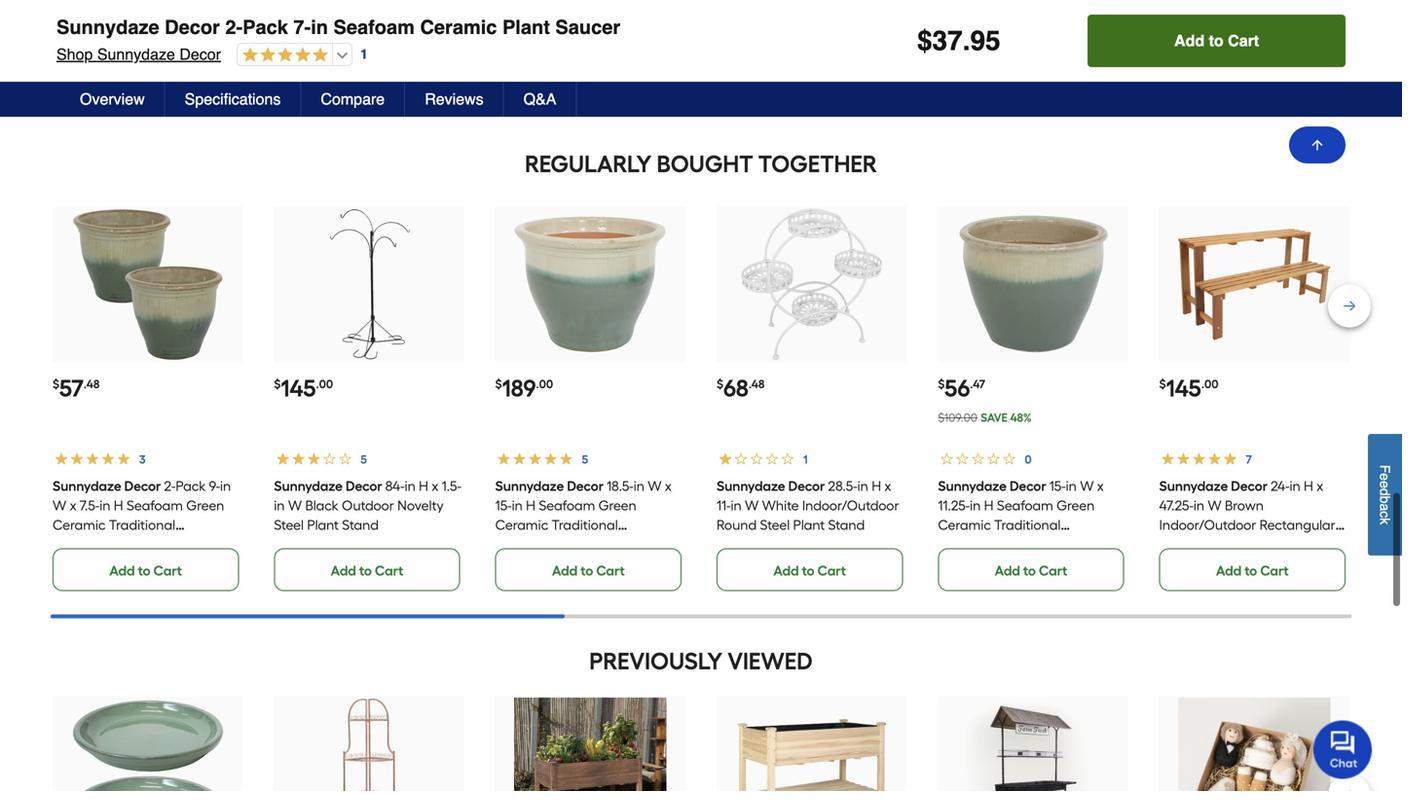 Task type: locate. For each thing, give the bounding box(es) containing it.
.00
[[316, 377, 333, 391], [536, 377, 553, 391], [1202, 377, 1219, 391]]

2- up 5 stars image
[[225, 16, 243, 38]]

add to cart link inside 68 list item
[[717, 549, 903, 592]]

1 horizontal spatial .00
[[536, 377, 553, 391]]

add to cart link
[[53, 31, 239, 74], [274, 31, 460, 74], [938, 31, 1125, 74], [1160, 31, 1346, 74], [53, 549, 239, 592], [274, 549, 460, 592], [496, 549, 682, 592], [717, 549, 903, 592], [938, 549, 1125, 592], [1160, 549, 1346, 592]]

1 .48 from the left
[[84, 377, 100, 391]]

pack left "9-"
[[176, 478, 206, 495]]

sunnydaze decor up the 11.25-
[[938, 478, 1047, 495]]

0 horizontal spatial add to cart list item
[[938, 0, 1129, 74]]

h inside "15-in w x 11.25-in h seafoam green ceramic traditional indoor/outdoor planter"
[[985, 498, 994, 514]]

add inside 56 list item
[[995, 563, 1021, 579]]

sunnydaze decor 15-in w x 11.25-in h seafoam green ceramic traditional indoor/outdoor planter image
[[957, 209, 1110, 361]]

add inside 189 list item
[[552, 563, 578, 579]]

$ 68 .48
[[717, 374, 765, 403]]

pack inside 2-pack 9-in w x 7.5-in h seafoam green ceramic traditional indoor/outdoor planter
[[176, 478, 206, 495]]

stand inside 24-in h x 47.25-in w brown indoor/outdoor rectangular wood plant stand
[[1235, 537, 1272, 553]]

q&a button
[[504, 82, 577, 117]]

3 sunnydaze decor from the left
[[496, 478, 604, 495]]

pack up 5 stars image
[[243, 16, 288, 38]]

$ 145 .00 for 24-in h x 47.25-in w brown indoor/outdoor rectangular wood plant stand
[[1160, 374, 1219, 403]]

2 horizontal spatial .00
[[1202, 377, 1219, 391]]

sunnydaze up the overview button
[[97, 45, 175, 63]]

sunnydaze decor
[[53, 478, 161, 495], [274, 478, 383, 495], [496, 478, 604, 495], [717, 478, 825, 495], [938, 478, 1047, 495], [1160, 478, 1268, 495]]

2 horizontal spatial green
[[1057, 498, 1095, 514]]

1 horizontal spatial green
[[599, 498, 637, 514]]

1 horizontal spatial traditional
[[552, 517, 618, 534]]

decor inside "57" list item
[[124, 478, 161, 495]]

1 horizontal spatial 145
[[1167, 374, 1202, 403]]

round
[[717, 517, 757, 534]]

.48
[[84, 377, 100, 391], [749, 377, 765, 391]]

.00 for 18.5-in w x 15-in h seafoam green ceramic traditional indoor/outdoor planter
[[536, 377, 553, 391]]

you may also like image
[[496, 0, 686, 18], [938, 0, 1129, 18]]

1 horizontal spatial 15-
[[1050, 478, 1066, 495]]

safavieh abarrane 59.8-in h x 13.8-in w rusty orange outdoor corner wrought iron plant stand image
[[293, 699, 445, 792]]

x inside 24-in h x 47.25-in w brown indoor/outdoor rectangular wood plant stand
[[1317, 478, 1324, 495]]

traditional for 15-
[[552, 517, 618, 534]]

2 $ 145 .00 from the left
[[1160, 374, 1219, 403]]

57
[[59, 374, 84, 403]]

1 horizontal spatial planter
[[596, 537, 640, 553]]

189 list item
[[496, 207, 686, 592]]

planter inside 2-pack 9-in w x 7.5-in h seafoam green ceramic traditional indoor/outdoor planter
[[153, 537, 197, 553]]

list item
[[496, 0, 686, 74]]

1 e from the top
[[1378, 474, 1394, 481]]

0 horizontal spatial stand
[[342, 517, 379, 534]]

add inside "57" list item
[[109, 563, 135, 579]]

stand inside 84-in h x 1.5- in w black outdoor novelty steel plant stand
[[342, 517, 379, 534]]

0 horizontal spatial 145 list item
[[274, 207, 464, 592]]

$ for 18.5-in w x 15-in h seafoam green ceramic traditional indoor/outdoor planter
[[496, 377, 502, 391]]

1 horizontal spatial add to cart list item
[[1160, 0, 1350, 74]]

h inside 2-pack 9-in w x 7.5-in h seafoam green ceramic traditional indoor/outdoor planter
[[114, 498, 123, 514]]

wood
[[1160, 537, 1197, 553]]

sunnydaze for 18.5-in w x 15-in h seafoam green ceramic traditional indoor/outdoor planter
[[496, 478, 564, 495]]

plant for 1.5-
[[307, 517, 339, 534]]

decor left "9-"
[[124, 478, 161, 495]]

24-in h x 47.25-in w brown indoor/outdoor rectangular wood plant stand
[[1160, 478, 1336, 553]]

plant
[[503, 16, 550, 38], [307, 517, 339, 534], [794, 517, 825, 534], [1200, 537, 1232, 553]]

sunnydaze decor for 84-in h x 1.5- in w black outdoor novelty steel plant stand
[[274, 478, 383, 495]]

pack
[[243, 16, 288, 38], [176, 478, 206, 495]]

145 list item
[[274, 207, 464, 592], [1160, 207, 1350, 592]]

0 horizontal spatial steel
[[274, 517, 304, 534]]

x inside 2-pack 9-in w x 7.5-in h seafoam green ceramic traditional indoor/outdoor planter
[[70, 498, 77, 514]]

green inside "15-in w x 11.25-in h seafoam green ceramic traditional indoor/outdoor planter"
[[1057, 498, 1095, 514]]

sunnydaze right 1.5-
[[496, 478, 564, 495]]

planter inside "15-in w x 11.25-in h seafoam green ceramic traditional indoor/outdoor planter"
[[1039, 537, 1083, 553]]

shop sunnydaze decor
[[57, 45, 221, 63]]

.48 inside $ 57 .48
[[84, 377, 100, 391]]

1 horizontal spatial .48
[[749, 377, 765, 391]]

1 add to cart list item from the left
[[938, 0, 1129, 74]]

1 sunnydaze decor from the left
[[53, 478, 161, 495]]

9-
[[209, 478, 220, 495]]

planter
[[153, 537, 197, 553], [596, 537, 640, 553], [1039, 537, 1083, 553]]

add to cart inside "57" list item
[[109, 563, 182, 579]]

plant for 47.25-
[[1200, 537, 1232, 553]]

seafoam
[[334, 16, 415, 38], [127, 498, 183, 514], [539, 498, 595, 514], [997, 498, 1054, 514]]

$ for 24-in h x 47.25-in w brown indoor/outdoor rectangular wood plant stand
[[1160, 377, 1167, 391]]

veikous 22.4-in w x 46.8-in l x 33-in h natural raised garden bed image
[[736, 699, 888, 792]]

1 green from the left
[[186, 498, 224, 514]]

chat invite button image
[[1314, 720, 1374, 780]]

$ inside $ 57 .48
[[53, 377, 59, 391]]

indoor/outdoor
[[803, 498, 900, 514], [1160, 517, 1257, 534], [53, 537, 150, 553], [496, 537, 593, 553], [938, 537, 1036, 553]]

decor left 18.5- on the bottom left of the page
[[567, 478, 604, 495]]

sunnydaze decor inside 56 list item
[[938, 478, 1047, 495]]

x inside "15-in w x 11.25-in h seafoam green ceramic traditional indoor/outdoor planter"
[[1098, 478, 1104, 495]]

sunnydaze up 47.25- on the right bottom
[[1160, 478, 1229, 495]]

add to cart
[[1175, 32, 1260, 50], [109, 46, 182, 62], [331, 46, 404, 62], [995, 46, 1068, 62], [1217, 46, 1289, 62], [109, 563, 182, 579], [331, 563, 404, 579], [552, 563, 625, 579], [774, 563, 847, 579], [995, 563, 1068, 579], [1217, 563, 1289, 579]]

w inside 18.5-in w x 15-in h seafoam green ceramic traditional indoor/outdoor planter
[[648, 478, 662, 495]]

48%
[[1011, 411, 1032, 425]]

.00 inside $ 189 .00
[[536, 377, 553, 391]]

to inside button
[[1210, 32, 1224, 50]]

cart inside "57" list item
[[154, 563, 182, 579]]

add to cart button
[[1088, 15, 1346, 67]]

sunnydaze for 15-in w x 11.25-in h seafoam green ceramic traditional indoor/outdoor planter
[[938, 478, 1007, 495]]

1 steel from the left
[[274, 517, 304, 534]]

rectangular
[[1260, 517, 1336, 534]]

1 traditional from the left
[[109, 517, 175, 534]]

add to cart link inside 189 list item
[[496, 549, 682, 592]]

sunnydaze inside 189 list item
[[496, 478, 564, 495]]

in
[[311, 16, 328, 38], [220, 478, 231, 495], [405, 478, 416, 495], [634, 478, 645, 495], [858, 478, 869, 495], [1066, 478, 1077, 495], [1290, 478, 1301, 495], [100, 498, 110, 514], [274, 498, 285, 514], [512, 498, 523, 514], [731, 498, 742, 514], [970, 498, 981, 514], [1194, 498, 1205, 514]]

x for 28.5-in h x 11-in w white indoor/outdoor round steel plant stand
[[885, 478, 892, 495]]

1 horizontal spatial steel
[[760, 517, 790, 534]]

steel inside 28.5-in h x 11-in w white indoor/outdoor round steel plant stand
[[760, 517, 790, 534]]

5 stars image
[[238, 47, 328, 65]]

decor inside 56 list item
[[1010, 478, 1047, 495]]

ceramic
[[420, 16, 497, 38], [53, 517, 106, 534], [496, 517, 549, 534], [938, 517, 991, 534]]

sunnydaze up black
[[274, 478, 343, 495]]

x
[[432, 478, 439, 495], [665, 478, 672, 495], [885, 478, 892, 495], [1098, 478, 1104, 495], [1317, 478, 1324, 495], [70, 498, 77, 514]]

cart inside add to cart button
[[1229, 32, 1260, 50]]

h
[[419, 478, 429, 495], [872, 478, 882, 495], [1304, 478, 1314, 495], [114, 498, 123, 514], [526, 498, 536, 514], [985, 498, 994, 514]]

1 145 list item from the left
[[274, 207, 464, 592]]

plant left saucer
[[503, 16, 550, 38]]

2 planter from the left
[[596, 537, 640, 553]]

regularly
[[525, 150, 652, 178]]

decor up white
[[789, 478, 825, 495]]

green for 15-
[[599, 498, 637, 514]]

overview button
[[60, 82, 165, 117]]

x inside 28.5-in h x 11-in w white indoor/outdoor round steel plant stand
[[885, 478, 892, 495]]

sunnydaze decor inside 68 list item
[[717, 478, 825, 495]]

add to cart inside 56 list item
[[995, 563, 1068, 579]]

0 vertical spatial 15-
[[1050, 478, 1066, 495]]

68 list item
[[717, 207, 907, 592]]

2 traditional from the left
[[552, 517, 618, 534]]

regularly bought together
[[525, 150, 878, 178]]

7-
[[294, 16, 311, 38]]

0 horizontal spatial green
[[186, 498, 224, 514]]

stand for brown
[[1235, 537, 1272, 553]]

cart
[[1229, 32, 1260, 50], [154, 46, 182, 62], [375, 46, 404, 62], [1039, 46, 1068, 62], [1261, 46, 1289, 62], [154, 563, 182, 579], [375, 563, 404, 579], [597, 563, 625, 579], [818, 563, 847, 579], [1039, 563, 1068, 579], [1261, 563, 1289, 579]]

cart inside 56 list item
[[1039, 563, 1068, 579]]

saucer
[[556, 16, 621, 38]]

add
[[1175, 32, 1205, 50], [109, 46, 135, 62], [331, 46, 356, 62], [995, 46, 1021, 62], [1217, 46, 1242, 62], [109, 563, 135, 579], [331, 563, 356, 579], [552, 563, 578, 579], [774, 563, 799, 579], [995, 563, 1021, 579], [1217, 563, 1242, 579]]

1 vertical spatial 15-
[[496, 498, 512, 514]]

sunnydaze decor inside 189 list item
[[496, 478, 604, 495]]

1 horizontal spatial stand
[[829, 517, 865, 534]]

2 horizontal spatial stand
[[1235, 537, 1272, 553]]

$ 37 . 95
[[918, 25, 1001, 57]]

stand for black
[[342, 517, 379, 534]]

together
[[759, 150, 878, 178]]

2 .00 from the left
[[536, 377, 553, 391]]

.48 inside $ 68 .48
[[749, 377, 765, 391]]

1 horizontal spatial you may also like image
[[938, 0, 1129, 18]]

1 horizontal spatial 2-
[[225, 16, 243, 38]]

1 horizontal spatial pack
[[243, 16, 288, 38]]

arrow up image
[[1310, 137, 1326, 153]]

37
[[933, 25, 963, 57]]

stand down brown
[[1235, 537, 1272, 553]]

sunnydaze up shop sunnydaze decor
[[57, 16, 159, 38]]

sunnydaze decor for 15-in w x 11.25-in h seafoam green ceramic traditional indoor/outdoor planter
[[938, 478, 1047, 495]]

sunnydaze decor up white
[[717, 478, 825, 495]]

decor down 48% on the bottom right
[[1010, 478, 1047, 495]]

0 horizontal spatial planter
[[153, 537, 197, 553]]

57 list item
[[53, 207, 243, 592]]

sunnydaze up 11-
[[717, 478, 786, 495]]

2 .48 from the left
[[749, 377, 765, 391]]

sunnydaze decor left 18.5- on the bottom left of the page
[[496, 478, 604, 495]]

1 .00 from the left
[[316, 377, 333, 391]]

black
[[305, 498, 339, 514]]

2 add to cart list item from the left
[[1160, 0, 1350, 74]]

x for 18.5-in w x 15-in h seafoam green ceramic traditional indoor/outdoor planter
[[665, 478, 672, 495]]

decor up outdoor
[[346, 478, 383, 495]]

sunnydaze up the 11.25-
[[938, 478, 1007, 495]]

x inside 18.5-in w x 15-in h seafoam green ceramic traditional indoor/outdoor planter
[[665, 478, 672, 495]]

decor up brown
[[1232, 478, 1268, 495]]

decor
[[165, 16, 220, 38], [180, 45, 221, 63], [124, 478, 161, 495], [346, 478, 383, 495], [567, 478, 604, 495], [789, 478, 825, 495], [1010, 478, 1047, 495], [1232, 478, 1268, 495]]

green
[[186, 498, 224, 514], [599, 498, 637, 514], [1057, 498, 1095, 514]]

sunnydaze decor 2-pack 7-in seafoam ceramic plant saucer image
[[72, 699, 224, 792]]

0 horizontal spatial 15-
[[496, 498, 512, 514]]

sunnydaze decor inside "57" list item
[[53, 478, 161, 495]]

2 steel from the left
[[760, 517, 790, 534]]

95
[[971, 25, 1001, 57]]

0 horizontal spatial .00
[[316, 377, 333, 391]]

stand down outdoor
[[342, 517, 379, 534]]

15- inside 18.5-in w x 15-in h seafoam green ceramic traditional indoor/outdoor planter
[[496, 498, 512, 514]]

0 vertical spatial 2-
[[225, 16, 243, 38]]

decor inside 189 list item
[[567, 478, 604, 495]]

3 traditional from the left
[[995, 517, 1061, 534]]

0 horizontal spatial pack
[[176, 478, 206, 495]]

bought
[[657, 150, 754, 178]]

stand
[[342, 517, 379, 534], [829, 517, 865, 534], [1235, 537, 1272, 553]]

2- left "9-"
[[164, 478, 176, 495]]

sunnydaze decor 24-in h x 47.25-in w brown indoor/outdoor rectangular wood plant stand image
[[1179, 209, 1331, 361]]

2 145 list item from the left
[[1160, 207, 1350, 592]]

$ 57 .48
[[53, 374, 100, 403]]

w inside 84-in h x 1.5- in w black outdoor novelty steel plant stand
[[288, 498, 302, 514]]

1 145 from the left
[[281, 374, 316, 403]]

w inside 28.5-in h x 11-in w white indoor/outdoor round steel plant stand
[[745, 498, 759, 514]]

4 sunnydaze decor from the left
[[717, 478, 825, 495]]

h inside 24-in h x 47.25-in w brown indoor/outdoor rectangular wood plant stand
[[1304, 478, 1314, 495]]

previously viewed heading
[[51, 642, 1352, 681]]

1
[[360, 46, 368, 62]]

to inside 189 list item
[[581, 563, 594, 579]]

e
[[1378, 474, 1394, 481], [1378, 481, 1394, 489]]

$ for 84-in h x 1.5- in w black outdoor novelty steel plant stand
[[274, 377, 281, 391]]

traditional inside 18.5-in w x 15-in h seafoam green ceramic traditional indoor/outdoor planter
[[552, 517, 618, 534]]

2 e from the top
[[1378, 481, 1394, 489]]

47.25-
[[1160, 498, 1194, 514]]

indoor/outdoor inside 2-pack 9-in w x 7.5-in h seafoam green ceramic traditional indoor/outdoor planter
[[53, 537, 150, 553]]

plant inside 24-in h x 47.25-in w brown indoor/outdoor rectangular wood plant stand
[[1200, 537, 1232, 553]]

green inside 18.5-in w x 15-in h seafoam green ceramic traditional indoor/outdoor planter
[[599, 498, 637, 514]]

$ 145 .00
[[274, 374, 333, 403], [1160, 374, 1219, 403]]

2 horizontal spatial planter
[[1039, 537, 1083, 553]]

1 vertical spatial pack
[[176, 478, 206, 495]]

planter inside 18.5-in w x 15-in h seafoam green ceramic traditional indoor/outdoor planter
[[596, 537, 640, 553]]

$
[[918, 25, 933, 57], [53, 377, 59, 391], [274, 377, 281, 391], [496, 377, 502, 391], [717, 377, 724, 391], [938, 377, 945, 391], [1160, 377, 1167, 391]]

plant inside 84-in h x 1.5- in w black outdoor novelty steel plant stand
[[307, 517, 339, 534]]

2 horizontal spatial traditional
[[995, 517, 1061, 534]]

0 horizontal spatial traditional
[[109, 517, 175, 534]]

save
[[981, 411, 1008, 425]]

1 $ 145 .00 from the left
[[274, 374, 333, 403]]

1 horizontal spatial $ 145 .00
[[1160, 374, 1219, 403]]

h inside 18.5-in w x 15-in h seafoam green ceramic traditional indoor/outdoor planter
[[526, 498, 536, 514]]

decor inside 68 list item
[[789, 478, 825, 495]]

sunnydaze decor up black
[[274, 478, 383, 495]]

sunnydaze decor 28.5-in h x 11-in w white indoor/outdoor round steel plant stand image
[[736, 209, 888, 361]]

plant down white
[[794, 517, 825, 534]]

green for 11.25-
[[1057, 498, 1095, 514]]

56 list item
[[938, 207, 1129, 592]]

1 vertical spatial 2-
[[164, 478, 176, 495]]

e up d
[[1378, 474, 1394, 481]]

add to cart inside button
[[1175, 32, 1260, 50]]

planter for 18.5-in w x 15-in h seafoam green ceramic traditional indoor/outdoor planter
[[596, 537, 640, 553]]

.00 for 84-in h x 1.5- in w black outdoor novelty steel plant stand
[[316, 377, 333, 391]]

sunnydaze inside "57" list item
[[53, 478, 121, 495]]

ceramic inside 18.5-in w x 15-in h seafoam green ceramic traditional indoor/outdoor planter
[[496, 517, 549, 534]]

shop
[[57, 45, 93, 63]]

2-
[[225, 16, 243, 38], [164, 478, 176, 495]]

steel
[[274, 517, 304, 534], [760, 517, 790, 534]]

add to cart list item
[[938, 0, 1129, 74], [1160, 0, 1350, 74]]

0 horizontal spatial .48
[[84, 377, 100, 391]]

$ inside $ 68 .48
[[717, 377, 724, 391]]

11-
[[717, 498, 731, 514]]

$ inside $ 189 .00
[[496, 377, 502, 391]]

0 horizontal spatial 2-
[[164, 478, 176, 495]]

stand inside 28.5-in h x 11-in w white indoor/outdoor round steel plant stand
[[829, 517, 865, 534]]

decor up shop sunnydaze decor
[[165, 16, 220, 38]]

indoor/outdoor inside "15-in w x 11.25-in h seafoam green ceramic traditional indoor/outdoor planter"
[[938, 537, 1036, 553]]

decor for 18.5-in w x 15-in h seafoam green ceramic traditional indoor/outdoor planter
[[567, 478, 604, 495]]

3 planter from the left
[[1039, 537, 1083, 553]]

18.5-
[[607, 478, 634, 495]]

c
[[1378, 512, 1394, 518]]

w
[[648, 478, 662, 495], [1081, 478, 1094, 495], [53, 498, 66, 514], [288, 498, 302, 514], [745, 498, 759, 514], [1208, 498, 1222, 514]]

traditional inside "15-in w x 11.25-in h seafoam green ceramic traditional indoor/outdoor planter"
[[995, 517, 1061, 534]]

seafoam inside "15-in w x 11.25-in h seafoam green ceramic traditional indoor/outdoor planter"
[[997, 498, 1054, 514]]

1 planter from the left
[[153, 537, 197, 553]]

sunnydaze decor up brown
[[1160, 478, 1268, 495]]

reviews
[[425, 90, 484, 108]]

sunnydaze inside 56 list item
[[938, 478, 1007, 495]]

145
[[281, 374, 316, 403], [1167, 374, 1202, 403]]

3 green from the left
[[1057, 498, 1095, 514]]

f e e d b a c k
[[1378, 465, 1394, 525]]

5 sunnydaze decor from the left
[[938, 478, 1047, 495]]

1 horizontal spatial 145 list item
[[1160, 207, 1350, 592]]

sunnydaze decor up 7.5-
[[53, 478, 161, 495]]

sunnydaze up 7.5-
[[53, 478, 121, 495]]

plant down black
[[307, 517, 339, 534]]

145 for 84-in h x 1.5- in w black outdoor novelty steel plant stand
[[281, 374, 316, 403]]

0 horizontal spatial you may also like image
[[496, 0, 686, 18]]

28.5-in h x 11-in w white indoor/outdoor round steel plant stand
[[717, 478, 900, 534]]

decor up specifications
[[180, 45, 221, 63]]

0 horizontal spatial $ 145 .00
[[274, 374, 333, 403]]

sullivans 6-pack multiple colors/finishes standard indoor ornament set shatterproof image
[[1179, 699, 1331, 792]]

indoor/outdoor inside 24-in h x 47.25-in w brown indoor/outdoor rectangular wood plant stand
[[1160, 517, 1257, 534]]

f
[[1378, 465, 1394, 474]]

2 sunnydaze decor from the left
[[274, 478, 383, 495]]

0 horizontal spatial 145
[[281, 374, 316, 403]]

$ 145 .00 for 84-in h x 1.5- in w black outdoor novelty steel plant stand
[[274, 374, 333, 403]]

$ inside $ 56 .47
[[938, 377, 945, 391]]

indoor/outdoor inside 18.5-in w x 15-in h seafoam green ceramic traditional indoor/outdoor planter
[[496, 537, 593, 553]]

x inside 84-in h x 1.5- in w black outdoor novelty steel plant stand
[[432, 478, 439, 495]]

sunnydaze inside 68 list item
[[717, 478, 786, 495]]

7.5-
[[80, 498, 100, 514]]

e up "b"
[[1378, 481, 1394, 489]]

decor for 28.5-in h x 11-in w white indoor/outdoor round steel plant stand
[[789, 478, 825, 495]]

189
[[502, 374, 536, 403]]

planter for 15-in w x 11.25-in h seafoam green ceramic traditional indoor/outdoor planter
[[1039, 537, 1083, 553]]

3 .00 from the left
[[1202, 377, 1219, 391]]

plant right wood
[[1200, 537, 1232, 553]]

2-pack 9-in w x 7.5-in h seafoam green ceramic traditional indoor/outdoor planter
[[53, 478, 231, 553]]

plant inside 28.5-in h x 11-in w white indoor/outdoor round steel plant stand
[[794, 517, 825, 534]]

2 green from the left
[[599, 498, 637, 514]]

to
[[1210, 32, 1224, 50], [138, 46, 151, 62], [359, 46, 372, 62], [1024, 46, 1036, 62], [1245, 46, 1258, 62], [138, 563, 151, 579], [359, 563, 372, 579], [581, 563, 594, 579], [802, 563, 815, 579], [1024, 563, 1036, 579], [1245, 563, 1258, 579]]

sunnydaze decor for 28.5-in h x 11-in w white indoor/outdoor round steel plant stand
[[717, 478, 825, 495]]

steel inside 84-in h x 1.5- in w black outdoor novelty steel plant stand
[[274, 517, 304, 534]]

stand down 28.5- at right bottom
[[829, 517, 865, 534]]

6 sunnydaze decor from the left
[[1160, 478, 1268, 495]]

steel for 68
[[760, 517, 790, 534]]

15-
[[1050, 478, 1066, 495], [496, 498, 512, 514]]

2 145 from the left
[[1167, 374, 1202, 403]]



Task type: vqa. For each thing, say whether or not it's contained in the screenshot.
1st Green from the right
yes



Task type: describe. For each thing, give the bounding box(es) containing it.
to inside 68 list item
[[802, 563, 815, 579]]

h inside 28.5-in h x 11-in w white indoor/outdoor round steel plant stand
[[872, 478, 882, 495]]

$ 189 .00
[[496, 374, 553, 403]]

decor for 84-in h x 1.5- in w black outdoor novelty steel plant stand
[[346, 478, 383, 495]]

q&a
[[524, 90, 557, 108]]

cart inside 189 list item
[[597, 563, 625, 579]]

sunnydaze for 2-pack 9-in w x 7.5-in h seafoam green ceramic traditional indoor/outdoor planter
[[53, 478, 121, 495]]

11.25-
[[938, 498, 970, 514]]

add to cart link inside 56 list item
[[938, 549, 1125, 592]]

previously viewed
[[590, 648, 813, 676]]

white
[[762, 498, 799, 514]]

24-
[[1271, 478, 1290, 495]]

outdoor
[[342, 498, 394, 514]]

sunnydaze for 28.5-in h x 11-in w white indoor/outdoor round steel plant stand
[[717, 478, 786, 495]]

novelty
[[398, 498, 444, 514]]

.48 for 68
[[749, 377, 765, 391]]

k
[[1378, 518, 1394, 525]]

add inside button
[[1175, 32, 1205, 50]]

28.5-
[[828, 478, 858, 495]]

sunnydaze decor 2-pack 7-in seafoam ceramic plant saucer
[[57, 16, 621, 38]]

84-
[[386, 478, 405, 495]]

add to cart inside 189 list item
[[552, 563, 625, 579]]

$109.00
[[938, 411, 978, 425]]

add to cart link inside "57" list item
[[53, 549, 239, 592]]

w inside 2-pack 9-in w x 7.5-in h seafoam green ceramic traditional indoor/outdoor planter
[[53, 498, 66, 514]]

f e e d b a c k button
[[1369, 434, 1403, 556]]

2 you may also like image from the left
[[938, 0, 1129, 18]]

.47
[[971, 377, 986, 391]]

w inside "15-in w x 11.25-in h seafoam green ceramic traditional indoor/outdoor planter"
[[1081, 478, 1094, 495]]

h inside 84-in h x 1.5- in w black outdoor novelty steel plant stand
[[419, 478, 429, 495]]

specifications
[[185, 90, 281, 108]]

.00 for 24-in h x 47.25-in w brown indoor/outdoor rectangular wood plant stand
[[1202, 377, 1219, 391]]

sunnydaze decor 18.5-in w x 15-in h seafoam green ceramic traditional indoor/outdoor planter image
[[515, 209, 667, 361]]

compare
[[321, 90, 385, 108]]

decor for 24-in h x 47.25-in w brown indoor/outdoor rectangular wood plant stand
[[1232, 478, 1268, 495]]

$ for 28.5-in h x 11-in w white indoor/outdoor round steel plant stand
[[717, 377, 724, 391]]

x for 24-in h x 47.25-in w brown indoor/outdoor rectangular wood plant stand
[[1317, 478, 1324, 495]]

$ for 2-pack 9-in w x 7.5-in h seafoam green ceramic traditional indoor/outdoor planter
[[53, 377, 59, 391]]

to inside 56 list item
[[1024, 563, 1036, 579]]

68
[[724, 374, 749, 403]]

steel for 145
[[274, 517, 304, 534]]

sunnydaze for 84-in h x 1.5- in w black outdoor novelty steel plant stand
[[274, 478, 343, 495]]

plant for 11-
[[794, 517, 825, 534]]

to inside "57" list item
[[138, 563, 151, 579]]

1 you may also like image from the left
[[496, 0, 686, 18]]

sunnydaze decor for 18.5-in w x 15-in h seafoam green ceramic traditional indoor/outdoor planter
[[496, 478, 604, 495]]

sunnydaze decor for 2-pack 9-in w x 7.5-in h seafoam green ceramic traditional indoor/outdoor planter
[[53, 478, 161, 495]]

x for 84-in h x 1.5- in w black outdoor novelty steel plant stand
[[432, 478, 439, 495]]

ceramic inside "15-in w x 11.25-in h seafoam green ceramic traditional indoor/outdoor planter"
[[938, 517, 991, 534]]

viewed
[[728, 648, 813, 676]]

84-in h x 1.5- in w black outdoor novelty steel plant stand
[[274, 478, 462, 534]]

previously
[[590, 648, 723, 676]]

56
[[945, 374, 971, 403]]

sunnydaze decor 84-in h x 1.5-in w black outdoor novelty steel plant stand image
[[293, 209, 445, 361]]

.48 for 57
[[84, 377, 100, 391]]

traditional inside 2-pack 9-in w x 7.5-in h seafoam green ceramic traditional indoor/outdoor planter
[[109, 517, 175, 534]]

decor for 15-in w x 11.25-in h seafoam green ceramic traditional indoor/outdoor planter
[[1010, 478, 1047, 495]]

indoor/outdoor inside 28.5-in h x 11-in w white indoor/outdoor round steel plant stand
[[803, 498, 900, 514]]

reviews button
[[405, 82, 504, 117]]

x for 15-in w x 11.25-in h seafoam green ceramic traditional indoor/outdoor planter
[[1098, 478, 1104, 495]]

a
[[1378, 504, 1394, 512]]

15-in w x 11.25-in h seafoam green ceramic traditional indoor/outdoor planter
[[938, 478, 1104, 553]]

ceramic inside 2-pack 9-in w x 7.5-in h seafoam green ceramic traditional indoor/outdoor planter
[[53, 517, 106, 534]]

add inside 68 list item
[[774, 563, 799, 579]]

sunnydaze decor 2-pack 9-in w x 7.5-in h seafoam green ceramic traditional indoor/outdoor planter image
[[72, 209, 224, 361]]

b
[[1378, 496, 1394, 504]]

d
[[1378, 489, 1394, 496]]

145 for 24-in h x 47.25-in w brown indoor/outdoor rectangular wood plant stand
[[1167, 374, 1202, 403]]

cart inside 68 list item
[[818, 563, 847, 579]]

compare button
[[301, 82, 405, 117]]

sunnydaze decor for 24-in h x 47.25-in w brown indoor/outdoor rectangular wood plant stand
[[1160, 478, 1268, 495]]

sunnydaze for 24-in h x 47.25-in w brown indoor/outdoor rectangular wood plant stand
[[1160, 478, 1229, 495]]

$109.00 save 48%
[[938, 411, 1032, 425]]

green inside 2-pack 9-in w x 7.5-in h seafoam green ceramic traditional indoor/outdoor planter
[[186, 498, 224, 514]]

18.5-in w x 15-in h seafoam green ceramic traditional indoor/outdoor planter
[[496, 478, 672, 553]]

specifications button
[[165, 82, 301, 117]]

stand for white
[[829, 517, 865, 534]]

traditional for 11.25-
[[995, 517, 1061, 534]]

2- inside 2-pack 9-in w x 7.5-in h seafoam green ceramic traditional indoor/outdoor planter
[[164, 478, 176, 495]]

0 vertical spatial pack
[[243, 16, 288, 38]]

.
[[963, 25, 971, 57]]

w inside 24-in h x 47.25-in w brown indoor/outdoor rectangular wood plant stand
[[1208, 498, 1222, 514]]

seafoam inside 18.5-in w x 15-in h seafoam green ceramic traditional indoor/outdoor planter
[[539, 498, 595, 514]]

regularly bought together heading
[[51, 144, 1352, 183]]

seafoam inside 2-pack 9-in w x 7.5-in h seafoam green ceramic traditional indoor/outdoor planter
[[127, 498, 183, 514]]

add to cart inside 68 list item
[[774, 563, 847, 579]]

brown
[[1226, 498, 1264, 514]]

veikous 22.4-in w x 46.8-in l x 33-in h rustic raised garden bed image
[[515, 699, 667, 792]]

1.5-
[[442, 478, 462, 495]]

decor for 2-pack 9-in w x 7.5-in h seafoam green ceramic traditional indoor/outdoor planter
[[124, 478, 161, 495]]

overview
[[80, 90, 145, 108]]

$ 56 .47
[[938, 374, 986, 403]]

15- inside "15-in w x 11.25-in h seafoam green ceramic traditional indoor/outdoor planter"
[[1050, 478, 1066, 495]]

alpine corporation black indoor/outdoor novelty plant stand image
[[957, 699, 1110, 792]]



